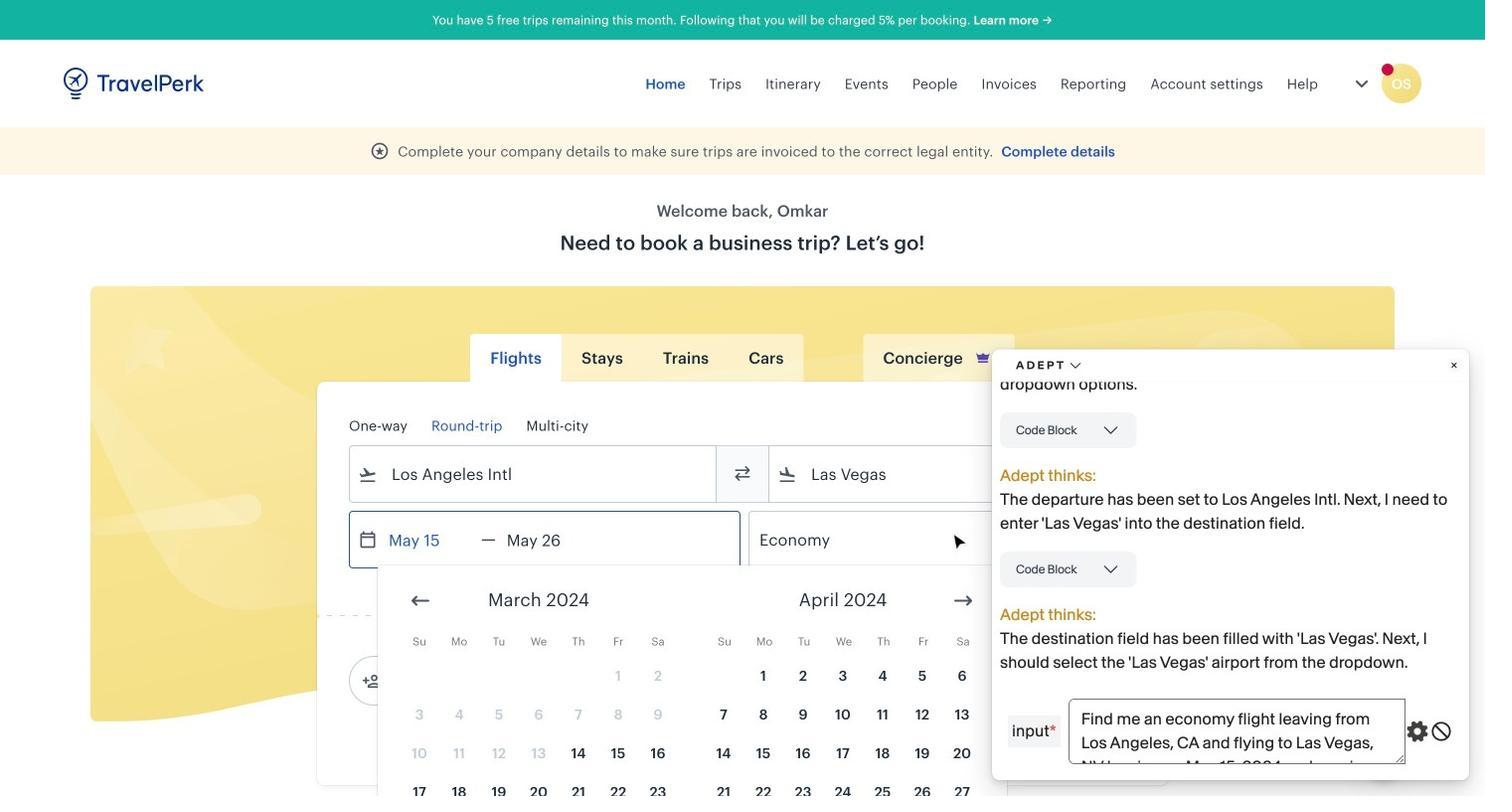 Task type: vqa. For each thing, say whether or not it's contained in the screenshot.
the Move forward to switch to the next month. icon
yes



Task type: locate. For each thing, give the bounding box(es) containing it.
move backward to switch to the previous month. image
[[409, 589, 432, 613]]

Depart text field
[[378, 512, 481, 568]]

move forward to switch to the next month. image
[[951, 589, 975, 613]]



Task type: describe. For each thing, give the bounding box(es) containing it.
From search field
[[378, 458, 690, 490]]

Return text field
[[496, 512, 599, 568]]

To search field
[[797, 458, 1110, 490]]

calendar application
[[378, 566, 1485, 796]]



